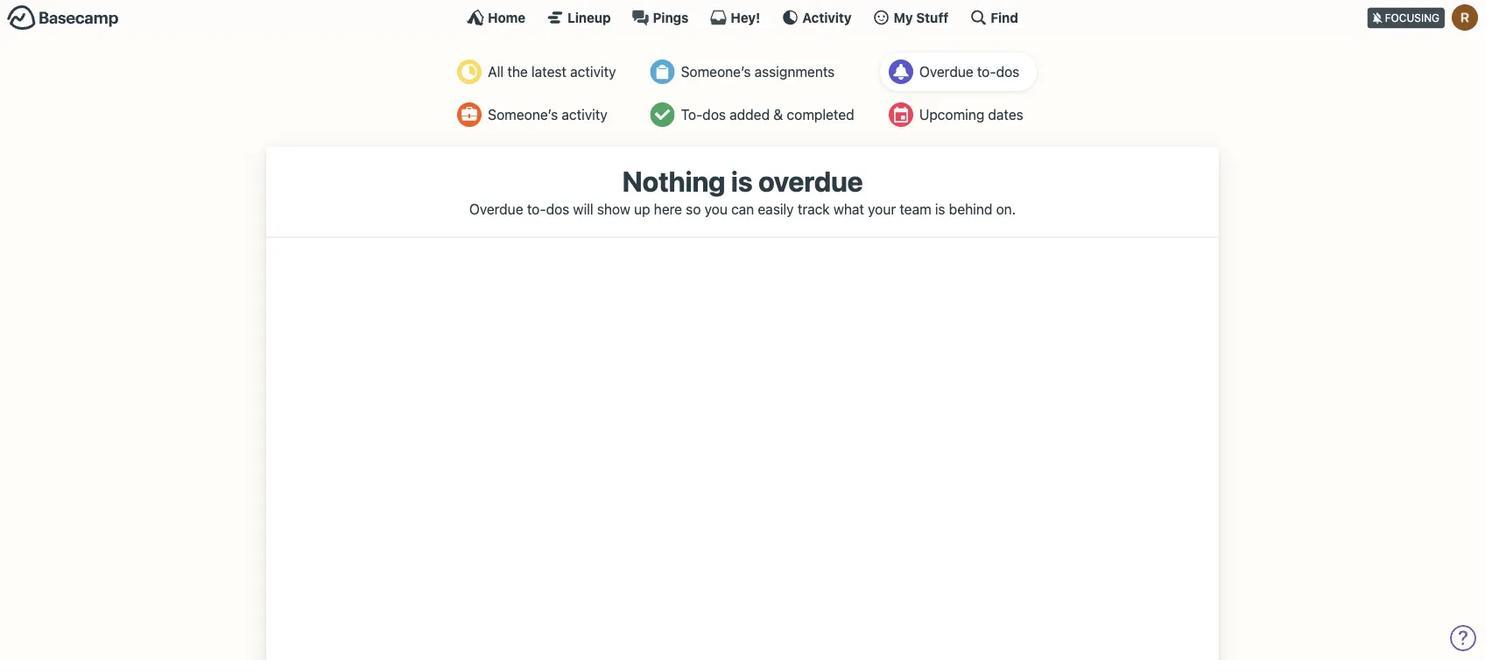 Task type: describe. For each thing, give the bounding box(es) containing it.
main element
[[0, 0, 1485, 34]]

activity
[[803, 10, 852, 25]]

1 horizontal spatial is
[[935, 200, 945, 217]]

find
[[991, 10, 1018, 25]]

dates
[[988, 106, 1024, 123]]

someone's assignments link
[[642, 53, 868, 91]]

easily
[[758, 200, 794, 217]]

home link
[[467, 9, 526, 26]]

will
[[573, 200, 593, 217]]

latest
[[532, 63, 567, 80]]

activity report image
[[457, 60, 482, 84]]

my
[[894, 10, 913, 25]]

all the latest activity
[[488, 63, 616, 80]]

to-
[[681, 106, 703, 123]]

someone's activity
[[488, 106, 608, 123]]

someone's activity link
[[449, 95, 629, 134]]

up
[[634, 200, 650, 217]]

show
[[597, 200, 630, 217]]

1 horizontal spatial overdue
[[919, 63, 974, 80]]

to-dos added & completed link
[[642, 95, 868, 134]]

hey! button
[[710, 9, 760, 26]]

focusing button
[[1368, 0, 1485, 34]]

the
[[507, 63, 528, 80]]

all the latest activity link
[[449, 53, 629, 91]]

overdue inside nothing is overdue overdue to-dos will show up here so you can easily track what your team is behind on.
[[469, 200, 523, 217]]

completed
[[787, 106, 854, 123]]

1 vertical spatial dos
[[703, 106, 726, 123]]

0 vertical spatial dos
[[996, 63, 1020, 80]]

you
[[705, 200, 728, 217]]

my stuff button
[[873, 9, 949, 26]]

your
[[868, 200, 896, 217]]

upcoming dates link
[[880, 95, 1037, 134]]

here
[[654, 200, 682, 217]]



Task type: locate. For each thing, give the bounding box(es) containing it.
what
[[834, 200, 864, 217]]

someone's down "the"
[[488, 106, 558, 123]]

todo image
[[650, 102, 675, 127]]

is right the team
[[935, 200, 945, 217]]

dos left added
[[703, 106, 726, 123]]

lineup
[[568, 10, 611, 25]]

assignments
[[755, 63, 835, 80]]

1 vertical spatial to-
[[527, 200, 546, 217]]

is
[[731, 165, 753, 198], [935, 200, 945, 217]]

someone's up to-
[[681, 63, 751, 80]]

to-dos added & completed
[[681, 106, 854, 123]]

to- left will
[[527, 200, 546, 217]]

1 vertical spatial overdue
[[469, 200, 523, 217]]

schedule image
[[889, 102, 913, 127]]

so
[[686, 200, 701, 217]]

overdue
[[919, 63, 974, 80], [469, 200, 523, 217]]

0 vertical spatial overdue
[[919, 63, 974, 80]]

1 vertical spatial is
[[935, 200, 945, 217]]

2 horizontal spatial dos
[[996, 63, 1020, 80]]

upcoming dates
[[919, 106, 1024, 123]]

focusing
[[1385, 12, 1440, 24]]

1 horizontal spatial to-
[[977, 63, 996, 80]]

upcoming
[[919, 106, 985, 123]]

someone's for someone's assignments
[[681, 63, 751, 80]]

on.
[[996, 200, 1016, 217]]

0 horizontal spatial to-
[[527, 200, 546, 217]]

reports image
[[889, 60, 913, 84]]

overdue
[[758, 165, 863, 198]]

lineup link
[[547, 9, 611, 26]]

pings button
[[632, 9, 689, 26]]

nothing
[[622, 165, 725, 198]]

switch accounts image
[[7, 4, 119, 32]]

overdue up upcoming
[[919, 63, 974, 80]]

0 vertical spatial activity
[[570, 63, 616, 80]]

0 vertical spatial to-
[[977, 63, 996, 80]]

my stuff
[[894, 10, 949, 25]]

dos inside nothing is overdue overdue to-dos will show up here so you can easily track what your team is behind on.
[[546, 200, 570, 217]]

added
[[730, 106, 770, 123]]

activity right latest
[[570, 63, 616, 80]]

1 vertical spatial activity
[[562, 106, 608, 123]]

0 horizontal spatial dos
[[546, 200, 570, 217]]

assignment image
[[650, 60, 675, 84]]

all
[[488, 63, 504, 80]]

home
[[488, 10, 526, 25]]

1 horizontal spatial dos
[[703, 106, 726, 123]]

dos up dates
[[996, 63, 1020, 80]]

overdue to-dos
[[919, 63, 1020, 80]]

1 horizontal spatial someone's
[[681, 63, 751, 80]]

hey!
[[731, 10, 760, 25]]

0 horizontal spatial someone's
[[488, 106, 558, 123]]

behind
[[949, 200, 993, 217]]

to-
[[977, 63, 996, 80], [527, 200, 546, 217]]

someone's assignments
[[681, 63, 835, 80]]

ruby image
[[1452, 4, 1478, 31]]

activity
[[570, 63, 616, 80], [562, 106, 608, 123]]

1 vertical spatial someone's
[[488, 106, 558, 123]]

0 vertical spatial is
[[731, 165, 753, 198]]

0 vertical spatial someone's
[[681, 63, 751, 80]]

activity link
[[781, 9, 852, 26]]

person report image
[[457, 102, 482, 127]]

dos left will
[[546, 200, 570, 217]]

pings
[[653, 10, 689, 25]]

0 horizontal spatial is
[[731, 165, 753, 198]]

is up can
[[731, 165, 753, 198]]

&
[[774, 106, 783, 123]]

dos
[[996, 63, 1020, 80], [703, 106, 726, 123], [546, 200, 570, 217]]

team
[[900, 200, 932, 217]]

0 horizontal spatial overdue
[[469, 200, 523, 217]]

track
[[798, 200, 830, 217]]

activity down all the latest activity
[[562, 106, 608, 123]]

overdue left will
[[469, 200, 523, 217]]

find button
[[970, 9, 1018, 26]]

can
[[731, 200, 754, 217]]

to- up upcoming dates
[[977, 63, 996, 80]]

2 vertical spatial dos
[[546, 200, 570, 217]]

stuff
[[916, 10, 949, 25]]

overdue to-dos link
[[880, 53, 1037, 91]]

nothing is overdue overdue to-dos will show up here so you can easily track what your team is behind on.
[[469, 165, 1016, 217]]

someone's
[[681, 63, 751, 80], [488, 106, 558, 123]]

someone's for someone's activity
[[488, 106, 558, 123]]

to- inside nothing is overdue overdue to-dos will show up here so you can easily track what your team is behind on.
[[527, 200, 546, 217]]



Task type: vqa. For each thing, say whether or not it's contained in the screenshot.
Jared Davis Icon at the right of the page
no



